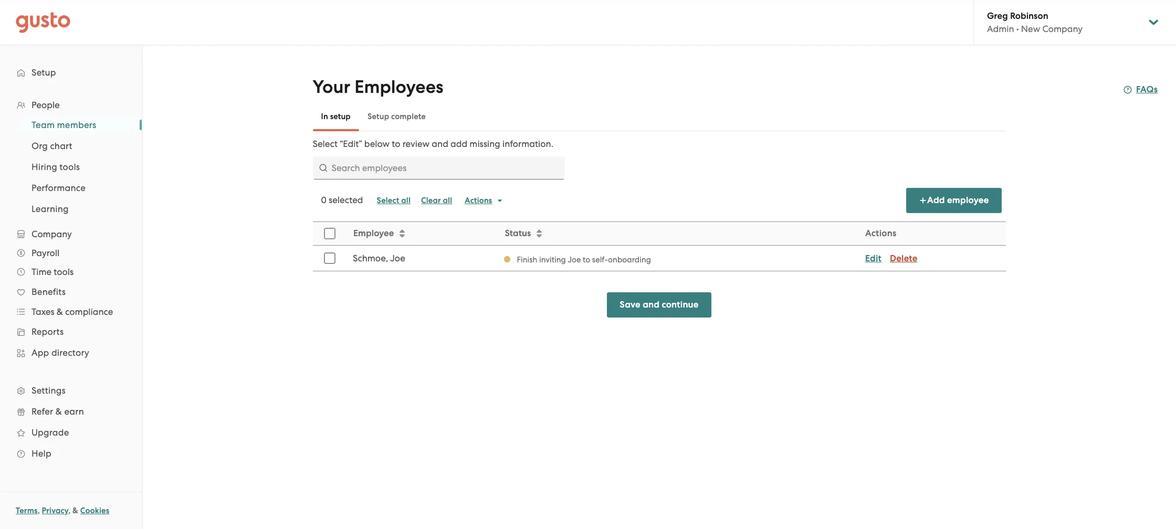 Task type: vqa. For each thing, say whether or not it's contained in the screenshot.
Save and continue
yes



Task type: locate. For each thing, give the bounding box(es) containing it.
company up payroll
[[32, 229, 72, 239]]

and right save
[[643, 299, 660, 310]]

app
[[32, 348, 49, 358]]

0 horizontal spatial actions
[[465, 196, 492, 205]]

1 vertical spatial setup
[[368, 112, 389, 121]]

actions up the edit "link"
[[865, 228, 896, 239]]

to for review
[[392, 139, 400, 149]]

refer
[[32, 406, 53, 417]]

delete button
[[890, 252, 917, 265]]

1 all from the left
[[401, 196, 411, 205]]

1 horizontal spatial ,
[[68, 506, 71, 516]]

to inside grid
[[583, 255, 590, 264]]

time tools
[[32, 267, 74, 277]]

1 vertical spatial &
[[56, 406, 62, 417]]

setup
[[32, 67, 56, 78], [368, 112, 389, 121]]

1 horizontal spatial and
[[643, 299, 660, 310]]

0 vertical spatial select
[[313, 139, 338, 149]]

gusto navigation element
[[0, 45, 142, 481]]

tools for hiring tools
[[60, 162, 80, 172]]

select "edit" below to review and add missing information.
[[313, 139, 553, 149]]

select all button
[[372, 192, 416, 209]]

taxes
[[32, 307, 54, 317]]

0 vertical spatial to
[[392, 139, 400, 149]]

cookies
[[80, 506, 109, 516]]

tools down payroll dropdown button
[[54, 267, 74, 277]]

actions inside popup button
[[465, 196, 492, 205]]

terms , privacy , & cookies
[[16, 506, 109, 516]]

add employee button
[[906, 188, 1002, 213]]

select inside select all button
[[377, 196, 399, 205]]

to right below
[[392, 139, 400, 149]]

help
[[32, 448, 51, 459]]

to
[[392, 139, 400, 149], [583, 255, 590, 264]]

1 horizontal spatial to
[[583, 255, 590, 264]]

in setup
[[321, 112, 351, 121]]

status
[[505, 228, 531, 239]]

all left clear
[[401, 196, 411, 205]]

actions button
[[460, 192, 509, 209]]

0 vertical spatial actions
[[465, 196, 492, 205]]

1 list from the top
[[0, 96, 142, 464]]

list
[[0, 96, 142, 464], [0, 114, 142, 220]]

learning
[[32, 204, 69, 214]]

select for select all
[[377, 196, 399, 205]]

0 horizontal spatial all
[[401, 196, 411, 205]]

employees
[[355, 76, 444, 98]]

setup complete
[[368, 112, 426, 121]]

1 horizontal spatial all
[[443, 196, 452, 205]]

tools up 'performance' link
[[60, 162, 80, 172]]

hiring tools link
[[19, 158, 131, 176]]

0 horizontal spatial select
[[313, 139, 338, 149]]

team members
[[32, 120, 96, 130]]

privacy link
[[42, 506, 68, 516]]

1 vertical spatial actions
[[865, 228, 896, 239]]

1 vertical spatial and
[[643, 299, 660, 310]]

1 vertical spatial company
[[32, 229, 72, 239]]

tools inside dropdown button
[[54, 267, 74, 277]]

0 horizontal spatial ,
[[38, 506, 40, 516]]

, left the cookies button
[[68, 506, 71, 516]]

time
[[32, 267, 52, 277]]

setup inside 'button'
[[368, 112, 389, 121]]

& right taxes
[[57, 307, 63, 317]]

company right the new
[[1043, 24, 1083, 34]]

setup up below
[[368, 112, 389, 121]]

self-
[[592, 255, 608, 264]]

joe
[[390, 253, 405, 264], [568, 255, 581, 264]]

performance
[[32, 183, 86, 193]]

& left earn at left bottom
[[56, 406, 62, 417]]

upgrade link
[[11, 423, 131, 442]]

app directory link
[[11, 343, 131, 362]]

1 vertical spatial select
[[377, 196, 399, 205]]

schmoe,
[[353, 253, 388, 264]]

add
[[451, 139, 468, 149]]

all
[[401, 196, 411, 205], [443, 196, 452, 205]]

& for compliance
[[57, 307, 63, 317]]

all for select all
[[401, 196, 411, 205]]

0 horizontal spatial setup
[[32, 67, 56, 78]]

tools
[[60, 162, 80, 172], [54, 267, 74, 277]]

joe right schmoe,
[[390, 253, 405, 264]]

1 vertical spatial to
[[583, 255, 590, 264]]

,
[[38, 506, 40, 516], [68, 506, 71, 516]]

1 horizontal spatial company
[[1043, 24, 1083, 34]]

save and continue button
[[607, 293, 711, 318]]

taxes & compliance button
[[11, 302, 131, 321]]

0 vertical spatial company
[[1043, 24, 1083, 34]]

and left 'add'
[[432, 139, 448, 149]]

privacy
[[42, 506, 68, 516]]

& inside 'dropdown button'
[[57, 307, 63, 317]]

actions
[[465, 196, 492, 205], [865, 228, 896, 239]]

•
[[1017, 24, 1019, 34]]

hiring tools
[[32, 162, 80, 172]]

joe right inviting at the top of the page
[[568, 255, 581, 264]]

0 vertical spatial &
[[57, 307, 63, 317]]

0 vertical spatial and
[[432, 139, 448, 149]]

payroll
[[32, 248, 59, 258]]

new
[[1021, 24, 1040, 34]]

to left self-
[[583, 255, 590, 264]]

1 horizontal spatial actions
[[865, 228, 896, 239]]

0 horizontal spatial to
[[392, 139, 400, 149]]

home image
[[16, 12, 70, 33]]

all right clear
[[443, 196, 452, 205]]

& left the cookies button
[[73, 506, 78, 516]]

delete
[[890, 253, 917, 264]]

greg robinson admin • new company
[[987, 11, 1083, 34]]

faqs
[[1136, 84, 1158, 95]]

org
[[32, 141, 48, 151]]

setup
[[330, 112, 351, 121]]

add employee link
[[906, 188, 1002, 213]]

add employee
[[927, 195, 989, 206]]

1 horizontal spatial select
[[377, 196, 399, 205]]

0 horizontal spatial company
[[32, 229, 72, 239]]

, left privacy
[[38, 506, 40, 516]]

terms
[[16, 506, 38, 516]]

select
[[313, 139, 338, 149], [377, 196, 399, 205]]

faqs button
[[1124, 84, 1158, 96]]

1 horizontal spatial setup
[[368, 112, 389, 121]]

0 horizontal spatial joe
[[390, 253, 405, 264]]

2 vertical spatial &
[[73, 506, 78, 516]]

setup inside gusto navigation element
[[32, 67, 56, 78]]

setup for setup complete
[[368, 112, 389, 121]]

employees tab list
[[313, 102, 1006, 131]]

company
[[1043, 24, 1083, 34], [32, 229, 72, 239]]

& for earn
[[56, 406, 62, 417]]

actions right 'clear all'
[[465, 196, 492, 205]]

onboarding
[[608, 255, 651, 264]]

0 horizontal spatial and
[[432, 139, 448, 149]]

terms link
[[16, 506, 38, 516]]

2 all from the left
[[443, 196, 452, 205]]

setup up people
[[32, 67, 56, 78]]

grid
[[313, 222, 1006, 272]]

complete
[[391, 112, 426, 121]]

1 vertical spatial tools
[[54, 267, 74, 277]]

&
[[57, 307, 63, 317], [56, 406, 62, 417], [73, 506, 78, 516]]

save and continue
[[620, 299, 699, 310]]

finish inviting joe to self-onboarding
[[517, 255, 651, 264]]

select up employee
[[377, 196, 399, 205]]

clear
[[421, 196, 441, 205]]

refer & earn link
[[11, 402, 131, 421]]

select left "edit"
[[313, 139, 338, 149]]

0 selected status
[[321, 195, 363, 205]]

2 list from the top
[[0, 114, 142, 220]]

0 vertical spatial setup
[[32, 67, 56, 78]]

0 selected
[[321, 195, 363, 205]]

0 vertical spatial tools
[[60, 162, 80, 172]]

team
[[32, 120, 55, 130]]



Task type: describe. For each thing, give the bounding box(es) containing it.
settings link
[[11, 381, 131, 400]]

in setup tab panel
[[313, 138, 1006, 272]]

upgrade
[[32, 427, 69, 438]]

list containing people
[[0, 96, 142, 464]]

hiring
[[32, 162, 57, 172]]

Select all rows on this page checkbox
[[318, 222, 341, 245]]

your employees
[[313, 76, 444, 98]]

learning link
[[19, 200, 131, 218]]

refer & earn
[[32, 406, 84, 417]]

information.
[[503, 139, 553, 149]]

company inside greg robinson admin • new company
[[1043, 24, 1083, 34]]

0
[[321, 195, 327, 205]]

employee
[[353, 228, 394, 239]]

select for select "edit" below to review and add missing information.
[[313, 139, 338, 149]]

employee button
[[347, 223, 497, 245]]

benefits
[[32, 287, 66, 297]]

missing
[[470, 139, 500, 149]]

admin
[[987, 24, 1014, 34]]

chart
[[50, 141, 72, 151]]

tools for time tools
[[54, 267, 74, 277]]

finish
[[517, 255, 537, 264]]

setup link
[[11, 63, 131, 82]]

list containing team members
[[0, 114, 142, 220]]

in setup button
[[313, 104, 359, 129]]

org chart link
[[19, 137, 131, 155]]

directory
[[51, 348, 89, 358]]

team members link
[[19, 116, 131, 134]]

review
[[403, 139, 430, 149]]

setup complete button
[[359, 104, 434, 129]]

compliance
[[65, 307, 113, 317]]

people
[[32, 100, 60, 110]]

selected
[[329, 195, 363, 205]]

and inside in setup tab panel
[[432, 139, 448, 149]]

earn
[[64, 406, 84, 417]]

members
[[57, 120, 96, 130]]

help link
[[11, 444, 131, 463]]

edit link
[[865, 253, 882, 264]]

edit
[[865, 253, 882, 264]]

payroll button
[[11, 244, 131, 263]]

clear all
[[421, 196, 452, 205]]

reports link
[[11, 322, 131, 341]]

your
[[313, 76, 350, 98]]

save
[[620, 299, 641, 310]]

greg
[[987, 11, 1008, 22]]

all for clear all
[[443, 196, 452, 205]]

"edit"
[[340, 139, 362, 149]]

clear all button
[[416, 192, 458, 209]]

and inside button
[[643, 299, 660, 310]]

continue
[[662, 299, 699, 310]]

select all
[[377, 196, 411, 205]]

app directory
[[32, 348, 89, 358]]

to for self-
[[583, 255, 590, 264]]

performance link
[[19, 179, 131, 197]]

grid containing employee
[[313, 222, 1006, 272]]

company button
[[11, 225, 131, 244]]

cookies button
[[80, 505, 109, 517]]

company inside dropdown button
[[32, 229, 72, 239]]

time tools button
[[11, 263, 131, 281]]

Search employees field
[[313, 157, 565, 180]]

below
[[364, 139, 390, 149]]

1 horizontal spatial joe
[[568, 255, 581, 264]]

setup for setup
[[32, 67, 56, 78]]

org chart
[[32, 141, 72, 151]]

people button
[[11, 96, 131, 114]]

2 , from the left
[[68, 506, 71, 516]]

in
[[321, 112, 328, 121]]

robinson
[[1010, 11, 1049, 22]]

Select row checkbox
[[318, 247, 341, 270]]

reports
[[32, 327, 64, 337]]

taxes & compliance
[[32, 307, 113, 317]]

benefits link
[[11, 283, 131, 301]]

inviting
[[539, 255, 566, 264]]

1 , from the left
[[38, 506, 40, 516]]

settings
[[32, 385, 66, 396]]

employee
[[947, 195, 989, 206]]

schmoe, joe
[[353, 253, 405, 264]]

add
[[927, 195, 945, 206]]



